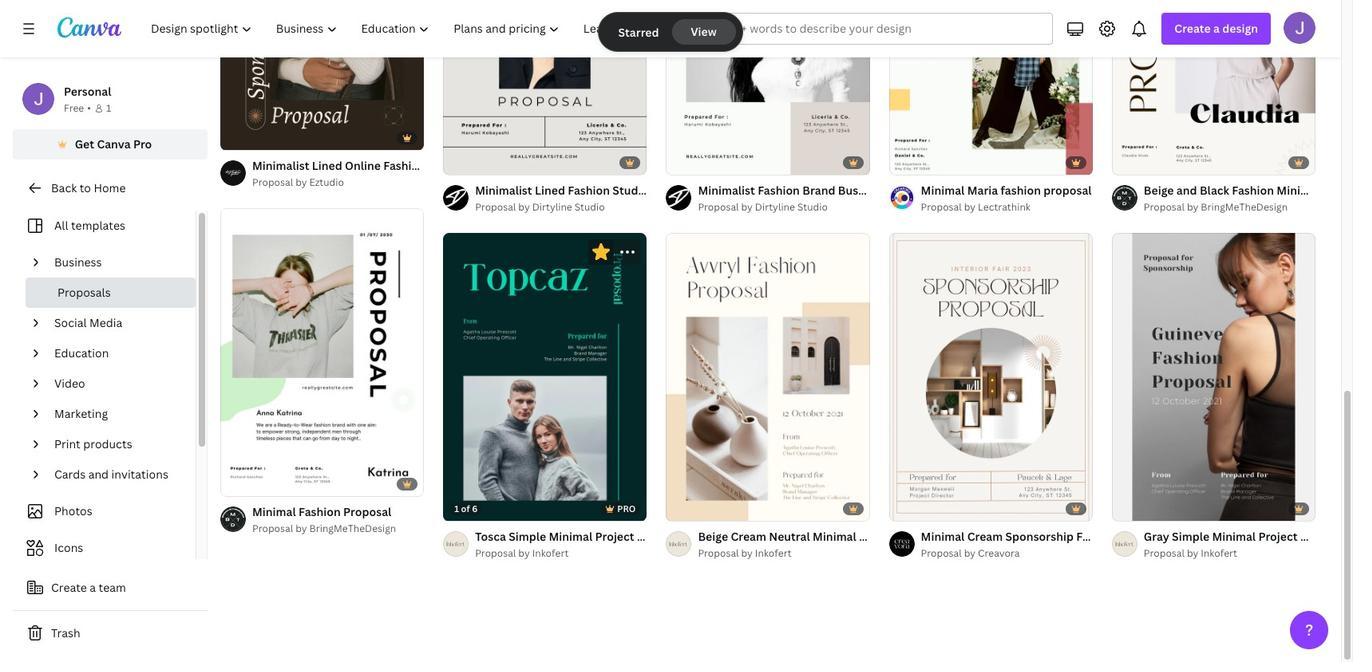 Task type: describe. For each thing, give the bounding box(es) containing it.
proposal
[[1044, 183, 1092, 198]]

by inside "minimalist lined fashion studio proposal proposal by dirtyline studio"
[[518, 200, 530, 214]]

proposals
[[57, 285, 111, 300]]

icons link
[[22, 533, 186, 564]]

brand inside minimalist fashion brand business proposal proposal by dirtyline studio
[[803, 183, 836, 198]]

business inside minimalist lined online fashion brand business proposal proposal by eztudio
[[464, 158, 512, 173]]

by inside minimalist lined online fashion brand business proposal proposal by eztudio
[[296, 176, 307, 189]]

of for gray simple minimal project proposal
[[1130, 502, 1139, 514]]

project for tosca simple minimal project proposal
[[595, 529, 635, 545]]

all templates
[[54, 218, 125, 233]]

minimal cream sponsorship fair printable proposal image
[[889, 233, 1093, 521]]

create for create a team
[[51, 581, 87, 596]]

proposal by bringmethedesign link for proposal
[[252, 522, 396, 538]]

1 for minimal maria fashion proposal
[[900, 156, 905, 168]]

templates
[[71, 218, 125, 233]]

minimalist lined online fashion brand business proposal link
[[252, 157, 563, 175]]

1 of 6 for beige and black fashion minimal propo
[[1123, 156, 1147, 168]]

studio for minimalist fashion brand business proposal
[[798, 200, 828, 214]]

inkofert for tosca
[[532, 547, 569, 561]]

by inside tosca simple minimal project proposal proposal by inkofert
[[518, 547, 530, 561]]

Search search field
[[712, 14, 1043, 44]]

of for beige and black fashion minimal propo
[[1130, 156, 1139, 168]]

6 for beige cream neutral minimal project proposal
[[695, 502, 701, 514]]

minimalist for minimalist lined online fashion brand business proposal
[[252, 158, 309, 173]]

6 for beige and black fashion minimal propo
[[1141, 156, 1147, 168]]

social media link
[[48, 308, 186, 339]]

minimal inside minimal maria fashion proposal proposal by lectrathink
[[921, 183, 965, 198]]

get canva pro button
[[13, 129, 208, 160]]

gray
[[1144, 529, 1170, 545]]

products
[[83, 437, 132, 452]]

lined for fashion
[[535, 183, 565, 198]]

beige cream neutral minimal project proposal link
[[698, 529, 949, 546]]

1 for beige and black fashion minimal propo
[[1123, 156, 1128, 168]]

1 for minimalist lined online fashion brand business proposal
[[232, 132, 236, 144]]

minimal fashion proposal proposal by bringmethedesign
[[252, 505, 396, 536]]

create a design button
[[1162, 13, 1271, 45]]

by inside the gray simple minimal project proposal proposal by inkofert
[[1187, 547, 1199, 561]]

sponsorship
[[1006, 529, 1074, 545]]

online
[[345, 158, 381, 173]]

lined for online
[[312, 158, 342, 173]]

all
[[54, 218, 68, 233]]

minimalist for minimalist fashion brand business proposal
[[698, 183, 755, 198]]

view button
[[672, 19, 736, 45]]

and for cards
[[88, 467, 109, 482]]

back
[[51, 180, 77, 196]]

1 of 5 for minimal
[[900, 502, 923, 514]]

tosca
[[475, 529, 506, 545]]

brand inside minimalist lined online fashion brand business proposal proposal by eztudio
[[428, 158, 461, 173]]

fashion
[[1001, 183, 1041, 198]]

cream for beige
[[731, 529, 767, 545]]

gray simple minimal project proposal link
[[1144, 529, 1349, 546]]

minimal inside beige cream neutral minimal project proposal proposal by inkofert
[[813, 529, 857, 545]]

proposal inside minimal maria fashion proposal proposal by lectrathink
[[921, 200, 962, 214]]

minimalist lined online fashion brand business proposal proposal by eztudio
[[252, 158, 563, 189]]

eztudio
[[309, 176, 344, 189]]

a for design
[[1214, 21, 1220, 36]]

6 for tosca simple minimal project proposal
[[472, 503, 478, 515]]

cream for minimal
[[968, 529, 1003, 545]]

get
[[75, 137, 94, 152]]

trash link
[[13, 618, 208, 650]]

business inside minimalist fashion brand business proposal proposal by dirtyline studio
[[838, 183, 886, 198]]

•
[[87, 101, 91, 115]]

fashion inside the minimal fashion proposal proposal by bringmethedesign
[[299, 505, 341, 520]]

beige and black fashion minimal proposal image
[[1112, 0, 1316, 175]]

project for gray simple minimal project proposal
[[1259, 529, 1298, 545]]

proposal by eztudio link
[[252, 175, 424, 191]]

1 for tosca simple minimal project proposal
[[455, 503, 459, 515]]

by inside beige and black fashion minimal propo proposal by bringmethedesign
[[1187, 200, 1199, 214]]

1 of 6 for tosca simple minimal project proposal
[[455, 503, 478, 515]]

team
[[99, 581, 126, 596]]

bringmethedesign inside the minimal fashion proposal proposal by bringmethedesign
[[309, 522, 396, 536]]

cards
[[54, 467, 86, 482]]

starred
[[618, 24, 659, 40]]

to
[[80, 180, 91, 196]]

inkofert inside beige cream neutral minimal project proposal proposal by inkofert
[[755, 547, 792, 561]]

neutral
[[769, 529, 810, 545]]

minimal fashion proposal link
[[252, 504, 396, 522]]

marketing link
[[48, 399, 186, 430]]

minimal inside tosca simple minimal project proposal proposal by inkofert
[[549, 529, 593, 545]]

6 for minimal fashion proposal
[[249, 478, 255, 490]]

maria
[[968, 183, 998, 198]]

education
[[54, 346, 109, 361]]

6 for minimalist fashion brand business proposal
[[695, 156, 701, 168]]

1 of 6 for gray simple minimal project proposal
[[1123, 502, 1147, 514]]

fair
[[1077, 529, 1097, 545]]

top level navigation element
[[141, 13, 642, 45]]

of for minimal fashion proposal
[[238, 478, 247, 490]]

black
[[1200, 183, 1230, 198]]

invitations
[[111, 467, 168, 482]]

minimal cream sponsorship fair printable proposal link
[[921, 529, 1200, 546]]

beige and black fashion minimal propo link
[[1144, 182, 1353, 200]]

6 for gray simple minimal project proposal
[[1141, 502, 1147, 514]]

minimal cream sponsorship fair printable proposal proposal by creavora
[[921, 529, 1200, 561]]

gray simple minimal project proposal image
[[1112, 233, 1316, 521]]

pro
[[133, 137, 152, 152]]

studio for minimalist lined fashion studio proposal
[[575, 200, 605, 214]]

minimal maria fashion proposal image
[[889, 0, 1093, 175]]

tosca simple minimal project proposal image
[[443, 233, 647, 521]]

1 of 6 for minimal fashion proposal
[[232, 478, 255, 490]]

view
[[691, 24, 717, 39]]

minimal inside beige and black fashion minimal propo proposal by bringmethedesign
[[1277, 183, 1321, 198]]

proposal by lectrathink link
[[921, 200, 1092, 216]]

1 for minimal cream sponsorship fair printable proposal
[[900, 502, 905, 514]]

icons
[[54, 541, 83, 556]]

tosca simple minimal project proposal proposal by inkofert
[[475, 529, 685, 561]]

proposal by bringmethedesign link for black
[[1144, 200, 1316, 216]]

social media
[[54, 315, 122, 331]]

design
[[1223, 21, 1258, 36]]

create a team button
[[13, 573, 208, 604]]

beige and black fashion minimal propo proposal by bringmethedesign
[[1144, 183, 1353, 214]]

1 of 6 link for minimalist fashion brand business proposal
[[666, 0, 870, 175]]

minimal inside minimal cream sponsorship fair printable proposal proposal by creavora
[[921, 529, 965, 545]]

of for minimal maria fashion proposal
[[907, 156, 916, 168]]

5 for minimalist
[[249, 132, 255, 144]]

1 for minimal fashion proposal
[[232, 478, 236, 490]]

photos
[[54, 504, 92, 519]]

1 for minimalist fashion brand business proposal
[[677, 156, 682, 168]]

2 vertical spatial business
[[54, 255, 102, 270]]

1 of 6 link for beige and black fashion minimal propo
[[1112, 0, 1316, 175]]



Task type: vqa. For each thing, say whether or not it's contained in the screenshot.
design
yes



Task type: locate. For each thing, give the bounding box(es) containing it.
of for beige cream neutral minimal project proposal
[[684, 502, 693, 514]]

studio inside minimalist fashion brand business proposal proposal by dirtyline studio
[[798, 200, 828, 214]]

by down minimal fashion proposal link
[[296, 522, 307, 536]]

fashion
[[384, 158, 426, 173], [568, 183, 610, 198], [758, 183, 800, 198], [1232, 183, 1274, 198], [299, 505, 341, 520]]

a for team
[[90, 581, 96, 596]]

1 vertical spatial a
[[90, 581, 96, 596]]

None search field
[[680, 13, 1054, 45]]

photos link
[[22, 497, 186, 527]]

print
[[54, 437, 81, 452]]

inkofert inside the gray simple minimal project proposal proposal by inkofert
[[1201, 547, 1238, 561]]

0 horizontal spatial inkofert
[[532, 547, 569, 561]]

bringmethedesign down minimal fashion proposal link
[[309, 522, 396, 536]]

bringmethedesign
[[1201, 200, 1288, 214], [309, 522, 396, 536]]

0 horizontal spatial create
[[51, 581, 87, 596]]

print products
[[54, 437, 132, 452]]

minimalist lined online fashion brand business proposal image
[[220, 0, 424, 150]]

1 vertical spatial lined
[[535, 183, 565, 198]]

beige for beige cream neutral minimal project proposal
[[698, 529, 728, 545]]

dirtyline inside minimalist fashion brand business proposal proposal by dirtyline studio
[[755, 200, 795, 214]]

0 vertical spatial create
[[1175, 21, 1211, 36]]

2 inkofert from the left
[[755, 547, 792, 561]]

fashion inside "minimalist lined fashion studio proposal proposal by dirtyline studio"
[[568, 183, 610, 198]]

0 vertical spatial brand
[[428, 158, 461, 173]]

minimalist for minimalist lined fashion studio proposal
[[475, 183, 532, 198]]

minimalist inside "minimalist lined fashion studio proposal proposal by dirtyline studio"
[[475, 183, 532, 198]]

2 cream from the left
[[968, 529, 1003, 545]]

1 horizontal spatial project
[[859, 529, 898, 545]]

lined inside minimalist lined online fashion brand business proposal proposal by eztudio
[[312, 158, 342, 173]]

1 horizontal spatial proposal by inkofert link
[[698, 546, 870, 562]]

0 horizontal spatial proposal by inkofert link
[[475, 546, 647, 562]]

by
[[296, 176, 307, 189], [518, 200, 530, 214], [741, 200, 753, 214], [964, 200, 976, 214], [1187, 200, 1199, 214], [296, 522, 307, 536], [518, 547, 530, 561], [741, 547, 753, 561], [964, 547, 976, 561], [1187, 547, 1199, 561]]

3 proposal by inkofert link from the left
[[1144, 546, 1316, 562]]

2 horizontal spatial inkofert
[[1201, 547, 1238, 561]]

0 horizontal spatial 1 of 5 link
[[220, 0, 424, 151]]

1 dirtyline from the left
[[532, 200, 572, 214]]

create
[[1175, 21, 1211, 36], [51, 581, 87, 596]]

2 project from the left
[[859, 529, 898, 545]]

1 of 6 for minimalist fashion brand business proposal
[[677, 156, 701, 168]]

back to home link
[[13, 172, 208, 204]]

3 inkofert from the left
[[1201, 547, 1238, 561]]

beige left black
[[1144, 183, 1174, 198]]

proposal by inkofert link down gray
[[1144, 546, 1316, 562]]

1 horizontal spatial business
[[464, 158, 512, 173]]

beige inside beige and black fashion minimal propo proposal by bringmethedesign
[[1144, 183, 1174, 198]]

create down the icons
[[51, 581, 87, 596]]

by down maria
[[964, 200, 976, 214]]

1 of 6 link
[[666, 0, 870, 175], [889, 0, 1093, 175], [1112, 0, 1316, 175], [220, 209, 424, 497], [443, 233, 647, 522], [666, 233, 870, 521], [1112, 233, 1316, 521]]

1 of 5 link for cream
[[889, 233, 1093, 521]]

1 for gray simple minimal project proposal
[[1123, 502, 1128, 514]]

media
[[89, 315, 122, 331]]

minimal inside the gray simple minimal project proposal proposal by inkofert
[[1212, 529, 1256, 545]]

1 horizontal spatial 5
[[918, 502, 923, 514]]

by inside the minimal fashion proposal proposal by bringmethedesign
[[296, 522, 307, 536]]

by left the creavora
[[964, 547, 976, 561]]

0 horizontal spatial business
[[54, 255, 102, 270]]

0 horizontal spatial minimalist
[[252, 158, 309, 173]]

project
[[595, 529, 635, 545], [859, 529, 898, 545], [1259, 529, 1298, 545]]

1 horizontal spatial 1 of 5
[[900, 502, 923, 514]]

1 of 5 for minimalist
[[232, 132, 255, 144]]

cards and invitations link
[[48, 460, 186, 490]]

and inside beige and black fashion minimal propo proposal by bringmethedesign
[[1177, 183, 1197, 198]]

0 horizontal spatial studio
[[575, 200, 605, 214]]

proposal by inkofert link for beige
[[698, 546, 870, 562]]

gray simple minimal project proposal proposal by inkofert
[[1144, 529, 1349, 561]]

a inside dropdown button
[[1214, 21, 1220, 36]]

1 horizontal spatial bringmethedesign
[[1201, 200, 1288, 214]]

1 cream from the left
[[731, 529, 767, 545]]

dirtyline down minimalist fashion brand business proposal link
[[755, 200, 795, 214]]

1 of 6
[[677, 156, 701, 168], [900, 156, 924, 168], [1123, 156, 1147, 168], [232, 478, 255, 490], [677, 502, 701, 514], [1123, 502, 1147, 514], [455, 503, 478, 515]]

minimal
[[921, 183, 965, 198], [1277, 183, 1321, 198], [252, 505, 296, 520], [549, 529, 593, 545], [813, 529, 857, 545], [921, 529, 965, 545], [1212, 529, 1256, 545]]

0 vertical spatial a
[[1214, 21, 1220, 36]]

propo
[[1323, 183, 1353, 198]]

minimalist
[[252, 158, 309, 173], [475, 183, 532, 198], [698, 183, 755, 198]]

0 horizontal spatial simple
[[509, 529, 546, 545]]

1 of 6 link for minimal fashion proposal
[[220, 209, 424, 497]]

2 dirtyline from the left
[[755, 200, 795, 214]]

get canva pro
[[75, 137, 152, 152]]

0 horizontal spatial 5
[[249, 132, 255, 144]]

2 horizontal spatial studio
[[798, 200, 828, 214]]

1 vertical spatial 1 of 5 link
[[889, 233, 1093, 521]]

project inside the gray simple minimal project proposal proposal by inkofert
[[1259, 529, 1298, 545]]

1 of 6 link for tosca simple minimal project proposal
[[443, 233, 647, 522]]

of for minimalist lined online fashion brand business proposal
[[238, 132, 247, 144]]

cream left neutral
[[731, 529, 767, 545]]

0 vertical spatial lined
[[312, 158, 342, 173]]

dirtyline for lined
[[532, 200, 572, 214]]

lined
[[312, 158, 342, 173], [535, 183, 565, 198]]

simple
[[509, 529, 546, 545], [1172, 529, 1210, 545]]

back to home
[[51, 180, 126, 196]]

inkofert for gray
[[1201, 547, 1238, 561]]

status
[[599, 13, 742, 51]]

and for beige
[[1177, 183, 1197, 198]]

2 horizontal spatial minimalist
[[698, 183, 755, 198]]

by down minimalist fashion brand business proposal link
[[741, 200, 753, 214]]

by inside minimalist fashion brand business proposal proposal by dirtyline studio
[[741, 200, 753, 214]]

6 for minimal maria fashion proposal
[[918, 156, 924, 168]]

1 vertical spatial business
[[838, 183, 886, 198]]

minimalist fashion brand business proposal proposal by dirtyline studio
[[698, 183, 937, 214]]

proposal inside beige and black fashion minimal propo proposal by bringmethedesign
[[1144, 200, 1185, 214]]

creavora
[[978, 547, 1020, 561]]

0 horizontal spatial bringmethedesign
[[309, 522, 396, 536]]

simple inside tosca simple minimal project proposal proposal by inkofert
[[509, 529, 546, 545]]

0 horizontal spatial and
[[88, 467, 109, 482]]

by down "gray simple minimal project proposal" link
[[1187, 547, 1199, 561]]

minimalist lined fashion studio proposal link
[[475, 182, 699, 200]]

0 horizontal spatial beige
[[698, 529, 728, 545]]

1 inkofert from the left
[[532, 547, 569, 561]]

of for minimal cream sponsorship fair printable proposal
[[907, 502, 916, 514]]

0 vertical spatial and
[[1177, 183, 1197, 198]]

education link
[[48, 339, 186, 369]]

printable
[[1100, 529, 1150, 545]]

1 horizontal spatial brand
[[803, 183, 836, 198]]

by down tosca simple minimal project proposal 'link'
[[518, 547, 530, 561]]

create left design
[[1175, 21, 1211, 36]]

proposal by inkofert link
[[475, 546, 647, 562], [698, 546, 870, 562], [1144, 546, 1316, 562]]

create a team
[[51, 581, 126, 596]]

proposal by inkofert link for tosca
[[475, 546, 647, 562]]

dirtyline for fashion
[[755, 200, 795, 214]]

lectrathink
[[978, 200, 1031, 214]]

minimalist lined fashion studio proposal proposal by dirtyline studio
[[475, 183, 699, 214]]

create inside dropdown button
[[1175, 21, 1211, 36]]

1 horizontal spatial a
[[1214, 21, 1220, 36]]

proposal by creavora link
[[921, 546, 1093, 562]]

and left black
[[1177, 183, 1197, 198]]

business
[[464, 158, 512, 173], [838, 183, 886, 198], [54, 255, 102, 270]]

1 horizontal spatial beige
[[1144, 183, 1174, 198]]

all templates link
[[22, 211, 186, 241]]

by inside beige cream neutral minimal project proposal proposal by inkofert
[[741, 547, 753, 561]]

beige cream neutral minimal project proposal proposal by inkofert
[[698, 529, 949, 561]]

1 vertical spatial beige
[[698, 529, 728, 545]]

cream inside minimal cream sponsorship fair printable proposal proposal by creavora
[[968, 529, 1003, 545]]

1 of 6 link for minimal maria fashion proposal
[[889, 0, 1093, 175]]

0 vertical spatial bringmethedesign
[[1201, 200, 1288, 214]]

0 vertical spatial proposal by bringmethedesign link
[[1144, 200, 1316, 216]]

pro
[[617, 503, 636, 515]]

print products link
[[48, 430, 186, 460]]

bringmethedesign down beige and black fashion minimal propo link
[[1201, 200, 1288, 214]]

simple right tosca on the bottom left
[[509, 529, 546, 545]]

1 horizontal spatial cream
[[968, 529, 1003, 545]]

by down minimalist lined fashion studio proposal link
[[518, 200, 530, 214]]

2 horizontal spatial project
[[1259, 529, 1298, 545]]

cream
[[731, 529, 767, 545], [968, 529, 1003, 545]]

1 horizontal spatial lined
[[535, 183, 565, 198]]

canva
[[97, 137, 131, 152]]

create inside button
[[51, 581, 87, 596]]

0 vertical spatial beige
[[1144, 183, 1174, 198]]

1 horizontal spatial dirtyline
[[755, 200, 795, 214]]

social
[[54, 315, 87, 331]]

0 horizontal spatial dirtyline
[[532, 200, 572, 214]]

of for minimalist fashion brand business proposal
[[684, 156, 693, 168]]

1 of 6 link for gray simple minimal project proposal
[[1112, 233, 1316, 521]]

simple right gray
[[1172, 529, 1210, 545]]

1 horizontal spatial create
[[1175, 21, 1211, 36]]

proposal by inkofert link for gray
[[1144, 546, 1316, 562]]

fashion inside beige and black fashion minimal propo proposal by bringmethedesign
[[1232, 183, 1274, 198]]

and right cards
[[88, 467, 109, 482]]

5
[[249, 132, 255, 144], [918, 502, 923, 514]]

0 horizontal spatial brand
[[428, 158, 461, 173]]

of for tosca simple minimal project proposal
[[461, 503, 470, 515]]

5 for minimal
[[918, 502, 923, 514]]

1 horizontal spatial minimalist
[[475, 183, 532, 198]]

project inside beige cream neutral minimal project proposal proposal by inkofert
[[859, 529, 898, 545]]

1 horizontal spatial inkofert
[[755, 547, 792, 561]]

1 of 5 link for lined
[[220, 0, 424, 151]]

business link
[[48, 248, 186, 278]]

a
[[1214, 21, 1220, 36], [90, 581, 96, 596]]

beige for beige and black fashion minimal propo
[[1144, 183, 1174, 198]]

inkofert down neutral
[[755, 547, 792, 561]]

1
[[106, 101, 111, 115], [232, 132, 236, 144], [677, 156, 682, 168], [900, 156, 905, 168], [1123, 156, 1128, 168], [232, 478, 236, 490], [677, 502, 682, 514], [900, 502, 905, 514], [1123, 502, 1128, 514], [455, 503, 459, 515]]

0 vertical spatial 5
[[249, 132, 255, 144]]

simple inside the gray simple minimal project proposal proposal by inkofert
[[1172, 529, 1210, 545]]

2 proposal by inkofert link from the left
[[698, 546, 870, 562]]

0 horizontal spatial project
[[595, 529, 635, 545]]

dirtyline inside "minimalist lined fashion studio proposal proposal by dirtyline studio"
[[532, 200, 572, 214]]

proposal by inkofert link down tosca on the bottom left
[[475, 546, 647, 562]]

1 of 6 for minimal maria fashion proposal
[[900, 156, 924, 168]]

1 vertical spatial proposal by bringmethedesign link
[[252, 522, 396, 538]]

1 vertical spatial bringmethedesign
[[309, 522, 396, 536]]

0 horizontal spatial cream
[[731, 529, 767, 545]]

fashion inside minimalist fashion brand business proposal proposal by dirtyline studio
[[758, 183, 800, 198]]

proposal by bringmethedesign link
[[1144, 200, 1316, 216], [252, 522, 396, 538]]

by left eztudio
[[296, 176, 307, 189]]

cream up the creavora
[[968, 529, 1003, 545]]

video
[[54, 376, 85, 391]]

home
[[94, 180, 126, 196]]

bringmethedesign inside beige and black fashion minimal propo proposal by bringmethedesign
[[1201, 200, 1288, 214]]

0 vertical spatial 1 of 5
[[232, 132, 255, 144]]

1 vertical spatial 5
[[918, 502, 923, 514]]

minimal maria fashion proposal link
[[921, 182, 1092, 200]]

simple for tosca
[[509, 529, 546, 545]]

2 simple from the left
[[1172, 529, 1210, 545]]

0 horizontal spatial 1 of 5
[[232, 132, 255, 144]]

simple for gray
[[1172, 529, 1210, 545]]

of
[[238, 132, 247, 144], [684, 156, 693, 168], [907, 156, 916, 168], [1130, 156, 1139, 168], [238, 478, 247, 490], [684, 502, 693, 514], [907, 502, 916, 514], [1130, 502, 1139, 514], [461, 503, 470, 515]]

by down 'beige cream neutral minimal project proposal' link
[[741, 547, 753, 561]]

minimalist inside minimalist fashion brand business proposal proposal by dirtyline studio
[[698, 183, 755, 198]]

1 horizontal spatial proposal by bringmethedesign link
[[1144, 200, 1316, 216]]

status containing view
[[599, 13, 742, 51]]

1 horizontal spatial 1 of 5 link
[[889, 233, 1093, 521]]

personal
[[64, 84, 111, 99]]

and
[[1177, 183, 1197, 198], [88, 467, 109, 482]]

by inside minimal cream sponsorship fair printable proposal proposal by creavora
[[964, 547, 976, 561]]

trash
[[51, 626, 80, 641]]

2 horizontal spatial proposal by inkofert link
[[1144, 546, 1316, 562]]

1 proposal by inkofert link from the left
[[475, 546, 647, 562]]

video link
[[48, 369, 186, 399]]

free
[[64, 101, 84, 115]]

0 vertical spatial business
[[464, 158, 512, 173]]

create a design
[[1175, 21, 1258, 36]]

inkofert down "gray simple minimal project proposal" link
[[1201, 547, 1238, 561]]

dirtyline down minimalist lined fashion studio proposal link
[[532, 200, 572, 214]]

beige left neutral
[[698, 529, 728, 545]]

proposal by inkofert link down neutral
[[698, 546, 870, 562]]

1 project from the left
[[595, 529, 635, 545]]

1 horizontal spatial and
[[1177, 183, 1197, 198]]

studio
[[613, 183, 649, 198], [575, 200, 605, 214], [798, 200, 828, 214]]

1 simple from the left
[[509, 529, 546, 545]]

1 of 6 for beige cream neutral minimal project proposal
[[677, 502, 701, 514]]

1 vertical spatial create
[[51, 581, 87, 596]]

1 of 6 link for beige cream neutral minimal project proposal
[[666, 233, 870, 521]]

beige cream neutral minimal project proposal image
[[666, 233, 870, 521]]

a inside button
[[90, 581, 96, 596]]

cards and invitations
[[54, 467, 168, 482]]

a left design
[[1214, 21, 1220, 36]]

1 for beige cream neutral minimal project proposal
[[677, 502, 682, 514]]

project inside tosca simple minimal project proposal proposal by inkofert
[[595, 529, 635, 545]]

0 horizontal spatial lined
[[312, 158, 342, 173]]

jacob simon image
[[1284, 12, 1316, 44]]

beige inside beige cream neutral minimal project proposal proposal by inkofert
[[698, 529, 728, 545]]

2 horizontal spatial business
[[838, 183, 886, 198]]

1 vertical spatial 1 of 5
[[900, 502, 923, 514]]

lined inside "minimalist lined fashion studio proposal proposal by dirtyline studio"
[[535, 183, 565, 198]]

dirtyline
[[532, 200, 572, 214], [755, 200, 795, 214]]

inkofert down tosca simple minimal project proposal 'link'
[[532, 547, 569, 561]]

marketing
[[54, 406, 108, 422]]

minimalist fashion brand business proposal image
[[666, 0, 870, 175]]

brand
[[428, 158, 461, 173], [803, 183, 836, 198]]

0 vertical spatial 1 of 5 link
[[220, 0, 424, 151]]

minimalist lined fashion studio proposal image
[[443, 0, 647, 175]]

1 vertical spatial brand
[[803, 183, 836, 198]]

3 project from the left
[[1259, 529, 1298, 545]]

0 horizontal spatial a
[[90, 581, 96, 596]]

by inside minimal maria fashion proposal proposal by lectrathink
[[964, 200, 976, 214]]

1 horizontal spatial simple
[[1172, 529, 1210, 545]]

free •
[[64, 101, 91, 115]]

minimalist fashion brand business proposal link
[[698, 182, 937, 200]]

0 horizontal spatial proposal by bringmethedesign link
[[252, 522, 396, 538]]

minimal fashion proposal image
[[220, 209, 424, 497]]

tosca simple minimal project proposal link
[[475, 529, 685, 546]]

create for create a design
[[1175, 21, 1211, 36]]

fashion inside minimalist lined online fashion brand business proposal proposal by eztudio
[[384, 158, 426, 173]]

minimal maria fashion proposal proposal by lectrathink
[[921, 183, 1092, 214]]

1 horizontal spatial studio
[[613, 183, 649, 198]]

minimal inside the minimal fashion proposal proposal by bringmethedesign
[[252, 505, 296, 520]]

by down beige and black fashion minimal propo link
[[1187, 200, 1199, 214]]

1 vertical spatial and
[[88, 467, 109, 482]]

a left team
[[90, 581, 96, 596]]

minimalist inside minimalist lined online fashion brand business proposal proposal by eztudio
[[252, 158, 309, 173]]

inkofert
[[532, 547, 569, 561], [755, 547, 792, 561], [1201, 547, 1238, 561]]

inkofert inside tosca simple minimal project proposal proposal by inkofert
[[532, 547, 569, 561]]

cream inside beige cream neutral minimal project proposal proposal by inkofert
[[731, 529, 767, 545]]



